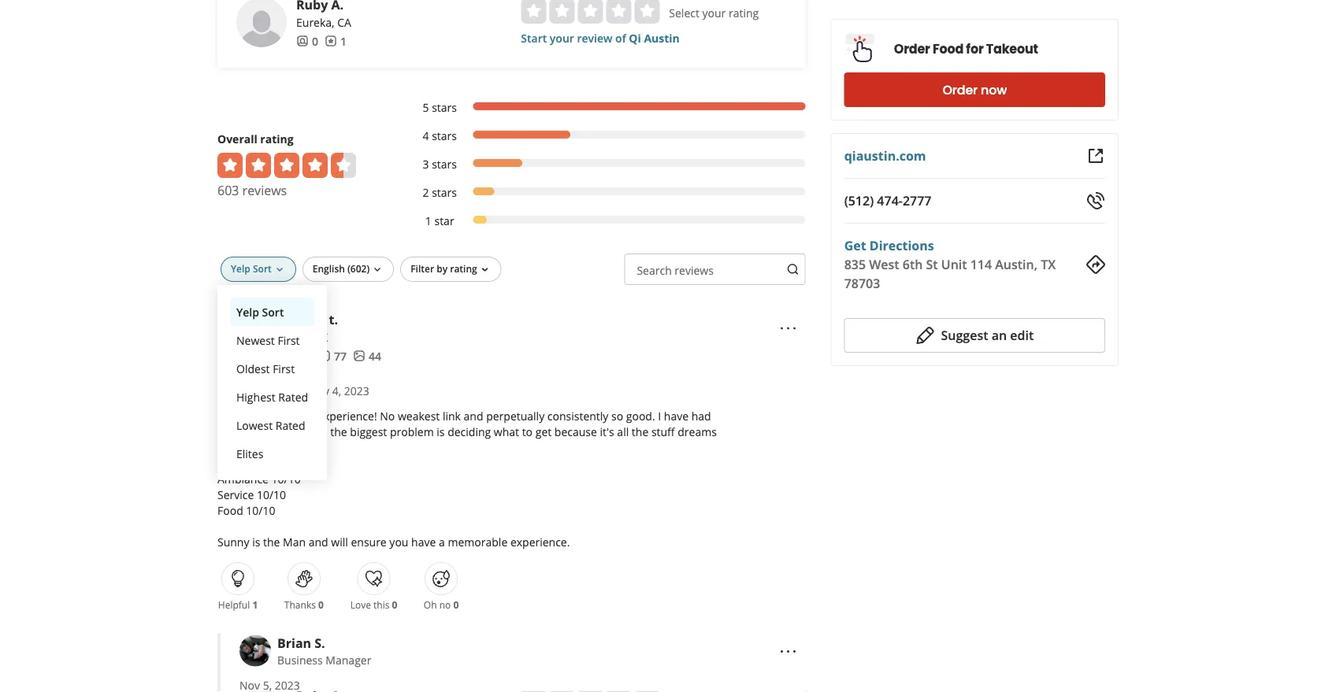 Task type: vqa. For each thing, say whether or not it's contained in the screenshot.
Manager
yes



Task type: describe. For each thing, give the bounding box(es) containing it.
service
[[218, 487, 254, 502]]

newest
[[236, 333, 275, 348]]

1 for 1 star
[[425, 213, 432, 228]]

start
[[521, 30, 547, 45]]

dreams
[[678, 424, 717, 439]]

24 directions v2 image
[[1087, 255, 1106, 274]]

(0 reactions) element for thanks 0
[[318, 599, 324, 612]]

yelp for yelp sort button
[[236, 304, 259, 319]]

first for newest first
[[278, 333, 300, 348]]

5 star rating image
[[218, 383, 303, 399]]

16 chevron down v2 image for filter by rating
[[479, 264, 492, 276]]

business
[[277, 653, 323, 668]]

of.
[[269, 440, 283, 455]]

the down good.
[[632, 424, 649, 439]]

get directions link
[[845, 237, 934, 254]]

photo of ruby a. image
[[236, 0, 287, 47]]

deciding
[[448, 424, 491, 439]]

first for oldest first
[[273, 361, 295, 376]]

newest first
[[236, 333, 300, 348]]

photos element
[[353, 348, 381, 364]]

835
[[845, 256, 866, 273]]

4.5 star rating image
[[218, 153, 356, 178]]

mallory
[[277, 311, 326, 328]]

suggest an edit
[[941, 327, 1034, 344]]

(512) 474-2777
[[845, 192, 932, 209]]

rating for filter by rating
[[450, 262, 477, 275]]

always an amazing experience! no weakest link and perpetually consistently so good. i have had 85% of the menu and the biggest problem is deciding what to get because it's all the stuff dreams are made of.
[[218, 409, 717, 455]]

ensure
[[351, 535, 387, 550]]

2 stars
[[423, 185, 457, 200]]

rated for lowest rated
[[276, 418, 305, 433]]

man
[[283, 535, 306, 550]]

yelp sort for yelp sort popup button in the top left of the page
[[231, 262, 272, 275]]

44
[[369, 349, 381, 364]]

a
[[439, 535, 445, 550]]

2
[[423, 185, 429, 200]]

elites
[[236, 446, 263, 461]]

filter reviews by 1 star rating element
[[407, 213, 806, 228]]

food inside the ambiance 10/10 service 10/10 food 10/10
[[218, 503, 243, 518]]

friends element for austin, tx
[[277, 348, 312, 364]]

search image
[[787, 263, 800, 276]]

0 right no
[[453, 599, 459, 612]]

highest rated
[[236, 390, 308, 405]]

start your review of qi austin
[[521, 30, 680, 45]]

photo of brian s. image
[[240, 635, 271, 667]]

0 vertical spatial of
[[616, 30, 626, 45]]

16 chevron down v2 image
[[273, 264, 286, 276]]

had
[[692, 409, 711, 423]]

5
[[423, 100, 429, 115]]

photo of mallory t. image
[[218, 312, 268, 362]]

highest rated button
[[230, 383, 315, 411]]

yelp sort button
[[230, 298, 315, 326]]

austin
[[644, 30, 680, 45]]

edit
[[1011, 327, 1034, 344]]

78703
[[845, 275, 881, 292]]

biggest
[[350, 424, 387, 439]]

all
[[617, 424, 629, 439]]

stars for 5 stars
[[432, 100, 457, 115]]

1 star
[[425, 213, 454, 228]]

stars for 3 stars
[[432, 156, 457, 171]]

s.
[[315, 635, 325, 652]]

suggest
[[941, 327, 989, 344]]

thanks 0
[[284, 599, 324, 612]]

suggest an edit button
[[845, 318, 1106, 353]]

rated for highest rated
[[278, 390, 308, 405]]

reviews for search reviews
[[675, 263, 714, 278]]

weakest
[[398, 409, 440, 423]]

austin, inside mallory t. austin, tx
[[277, 330, 313, 345]]

overall rating
[[218, 131, 294, 146]]

order food for takeout
[[894, 40, 1039, 58]]

1 vertical spatial 10/10
[[257, 487, 286, 502]]

474-
[[877, 192, 903, 209]]

is inside always an amazing experience! no weakest link and perpetually consistently so good. i have had 85% of the menu and the biggest problem is deciding what to get because it's all the stuff dreams are made of.
[[437, 424, 445, 439]]

filter reviews by 3 stars rating element
[[407, 156, 806, 172]]

mallory t. austin, tx
[[277, 311, 338, 345]]

(no rating) image
[[521, 0, 660, 24]]

2 vertical spatial and
[[309, 535, 328, 550]]

mallory t. link
[[277, 311, 338, 328]]

an for suggest
[[992, 327, 1007, 344]]

no
[[380, 409, 395, 423]]

get
[[845, 237, 867, 254]]

2 vertical spatial 10/10
[[246, 503, 275, 518]]

love this 0
[[351, 599, 398, 612]]

made
[[237, 440, 267, 455]]

rating for select your rating
[[729, 5, 759, 20]]

so
[[612, 409, 624, 423]]

consistently
[[548, 409, 609, 423]]

(602)
[[348, 262, 370, 275]]

st
[[926, 256, 938, 273]]

perpetually
[[486, 409, 545, 423]]

oldest first button
[[230, 355, 315, 383]]

t.
[[329, 311, 338, 328]]

no
[[439, 599, 451, 612]]

filter
[[411, 262, 434, 275]]

0 vertical spatial 10/10
[[272, 472, 301, 487]]

reviews for 603 reviews
[[242, 182, 287, 199]]

select your rating
[[669, 5, 759, 20]]

0 right this
[[392, 599, 398, 612]]

325
[[293, 349, 312, 364]]

6th
[[903, 256, 923, 273]]

603
[[218, 182, 239, 199]]

filter reviews by 2 stars rating element
[[407, 184, 806, 200]]

it's
[[600, 424, 615, 439]]

0 horizontal spatial 1
[[252, 599, 258, 612]]

helpful 1
[[218, 599, 258, 612]]

of inside always an amazing experience! no weakest link and perpetually consistently so good. i have had 85% of the menu and the biggest problem is deciding what to get because it's all the stuff dreams are made of.
[[242, 424, 252, 439]]



Task type: locate. For each thing, give the bounding box(es) containing it.
yelp inside button
[[236, 304, 259, 319]]

filter by rating
[[411, 262, 477, 275]]

yelp
[[231, 262, 250, 275], [236, 304, 259, 319]]

the down 'experience!'
[[330, 424, 347, 439]]

austin, down mallory
[[277, 330, 313, 345]]

1 horizontal spatial austin,
[[996, 256, 1038, 273]]

0 horizontal spatial of
[[242, 424, 252, 439]]

rating right by
[[450, 262, 477, 275]]

1 horizontal spatial your
[[703, 5, 726, 20]]

order now
[[943, 81, 1007, 99]]

star
[[435, 213, 454, 228]]

austin, inside get directions 835 west 6th st unit 114 austin, tx 78703
[[996, 256, 1038, 273]]

food down service
[[218, 503, 243, 518]]

stars inside 'element'
[[432, 156, 457, 171]]

love
[[351, 599, 371, 612]]

thanks
[[284, 599, 316, 612]]

rated up of.
[[276, 418, 305, 433]]

24 phone v2 image
[[1087, 192, 1106, 210]]

0 horizontal spatial (0 reactions) element
[[318, 599, 324, 612]]

0 horizontal spatial tx
[[315, 330, 328, 345]]

1 vertical spatial order
[[943, 81, 978, 99]]

by
[[437, 262, 448, 275]]

16 chevron down v2 image right filter by rating
[[479, 264, 492, 276]]

will
[[331, 535, 348, 550]]

1 horizontal spatial of
[[616, 30, 626, 45]]

stars right 5
[[432, 100, 457, 115]]

of left qi
[[616, 30, 626, 45]]

menu image
[[779, 643, 798, 662]]

sunny
[[218, 535, 249, 550]]

(0 reactions) element for love this 0
[[392, 599, 398, 612]]

tx inside get directions 835 west 6th st unit 114 austin, tx 78703
[[1041, 256, 1056, 273]]

first
[[278, 333, 300, 348], [273, 361, 295, 376]]

get
[[536, 424, 552, 439]]

an for always
[[256, 409, 269, 423]]

2 vertical spatial 1
[[252, 599, 258, 612]]

west
[[869, 256, 900, 273]]

friends element left 16 review v2 icon
[[277, 348, 312, 364]]

rating inside dropdown button
[[450, 262, 477, 275]]

1 horizontal spatial reviews
[[675, 263, 714, 278]]

0 vertical spatial austin,
[[996, 256, 1038, 273]]

stars for 4 stars
[[432, 128, 457, 143]]

english (602) button
[[302, 257, 394, 282]]

stars right 4
[[432, 128, 457, 143]]

sort inside button
[[262, 304, 284, 319]]

1 vertical spatial yelp sort
[[236, 304, 284, 319]]

0 vertical spatial sort
[[253, 262, 272, 275]]

1 vertical spatial reviews
[[675, 263, 714, 278]]

order for order now
[[943, 81, 978, 99]]

2 stars from the top
[[432, 128, 457, 143]]

reviews element left 16 photos v2
[[318, 348, 347, 364]]

1 left star
[[425, 213, 432, 228]]

1 horizontal spatial (0 reactions) element
[[392, 599, 398, 612]]

1 vertical spatial sort
[[262, 304, 284, 319]]

1 right helpful
[[252, 599, 258, 612]]

qiaustin.com
[[845, 147, 926, 164]]

0 vertical spatial reviews
[[242, 182, 287, 199]]

10/10 down ambiance
[[257, 487, 286, 502]]

1 16 chevron down v2 image from the left
[[371, 264, 384, 276]]

good.
[[626, 409, 655, 423]]

the up 'made'
[[255, 424, 272, 439]]

1 vertical spatial reviews element
[[318, 348, 347, 364]]

yelp left 16 chevron down v2 image
[[231, 262, 250, 275]]

(0 reactions) element for oh no 0
[[453, 599, 459, 612]]

1 vertical spatial food
[[218, 503, 243, 518]]

manager
[[326, 653, 371, 668]]

  text field
[[625, 254, 806, 285]]

filter reviews by 5 stars rating element
[[407, 99, 806, 115]]

0 vertical spatial friends element
[[296, 33, 318, 49]]

friends element for eureka, ca
[[296, 33, 318, 49]]

10/10 down elites button
[[272, 472, 301, 487]]

your for start
[[550, 30, 574, 45]]

tx up 16 review v2 icon
[[315, 330, 328, 345]]

0 inside friends element
[[312, 33, 318, 48]]

114
[[971, 256, 992, 273]]

0 horizontal spatial rating
[[260, 131, 294, 146]]

is down link
[[437, 424, 445, 439]]

3
[[423, 156, 429, 171]]

0 vertical spatial an
[[992, 327, 1007, 344]]

yelp up newest
[[236, 304, 259, 319]]

1 vertical spatial tx
[[315, 330, 328, 345]]

to
[[522, 424, 533, 439]]

of up 'made'
[[242, 424, 252, 439]]

lowest rated
[[236, 418, 305, 433]]

16 chevron down v2 image inside 'filter by rating' dropdown button
[[479, 264, 492, 276]]

your right select at the top of page
[[703, 5, 726, 20]]

1 horizontal spatial have
[[664, 409, 689, 423]]

overall
[[218, 131, 258, 146]]

and right menu
[[308, 424, 328, 439]]

1 vertical spatial 1
[[425, 213, 432, 228]]

0 horizontal spatial order
[[894, 40, 931, 58]]

yelp sort for yelp sort button
[[236, 304, 284, 319]]

1 vertical spatial and
[[308, 424, 328, 439]]

0 vertical spatial food
[[933, 40, 964, 58]]

2 horizontal spatial rating
[[729, 5, 759, 20]]

1 vertical spatial rated
[[276, 418, 305, 433]]

0 vertical spatial your
[[703, 5, 726, 20]]

reviews right search in the top of the page
[[675, 263, 714, 278]]

friends element down eureka,
[[296, 33, 318, 49]]

1 vertical spatial is
[[252, 535, 260, 550]]

10/10
[[272, 472, 301, 487], [257, 487, 286, 502], [246, 503, 275, 518]]

friends element containing 0
[[296, 33, 318, 49]]

oh no 0
[[424, 599, 459, 612]]

rated
[[278, 390, 308, 405], [276, 418, 305, 433]]

24 external link v2 image
[[1087, 147, 1106, 166]]

0 right thanks
[[318, 599, 324, 612]]

0 vertical spatial rating
[[729, 5, 759, 20]]

1 horizontal spatial is
[[437, 424, 445, 439]]

search
[[637, 263, 672, 278]]

memorable
[[448, 535, 508, 550]]

yelp sort up newest
[[236, 304, 284, 319]]

1 vertical spatial an
[[256, 409, 269, 423]]

an inside button
[[992, 327, 1007, 344]]

your
[[703, 5, 726, 20], [550, 30, 574, 45]]

elites button
[[230, 440, 315, 468]]

0 vertical spatial yelp
[[231, 262, 250, 275]]

this
[[374, 599, 390, 612]]

0 right 16 friends v2 'image'
[[312, 33, 318, 48]]

2 (0 reactions) element from the left
[[392, 599, 398, 612]]

brian
[[277, 635, 311, 652]]

rated up amazing
[[278, 390, 308, 405]]

1 horizontal spatial an
[[992, 327, 1007, 344]]

sort left 16 chevron down v2 image
[[253, 262, 272, 275]]

1 inside filter reviews by 1 star rating element
[[425, 213, 432, 228]]

for
[[966, 40, 984, 58]]

reviews element
[[325, 33, 347, 49], [318, 348, 347, 364]]

4,
[[332, 383, 341, 398]]

2 horizontal spatial 1
[[425, 213, 432, 228]]

1 (0 reactions) element from the left
[[318, 599, 324, 612]]

lowest rated button
[[230, 411, 315, 440]]

sort for yelp sort button
[[262, 304, 284, 319]]

is right sunny
[[252, 535, 260, 550]]

english
[[313, 262, 345, 275]]

0 vertical spatial is
[[437, 424, 445, 439]]

an left edit
[[992, 327, 1007, 344]]

0 horizontal spatial have
[[411, 535, 436, 550]]

always
[[218, 409, 253, 423]]

reviews
[[242, 182, 287, 199], [675, 263, 714, 278]]

0 vertical spatial 1
[[340, 33, 347, 48]]

3 stars from the top
[[432, 156, 457, 171]]

newest first button
[[230, 326, 315, 355]]

4 stars
[[423, 128, 457, 143]]

nov 4, 2023
[[309, 383, 369, 398]]

you
[[390, 535, 409, 550]]

1 horizontal spatial rating
[[450, 262, 477, 275]]

yelp inside popup button
[[231, 262, 250, 275]]

rating up 4.5 star rating image
[[260, 131, 294, 146]]

link
[[443, 409, 461, 423]]

603 reviews
[[218, 182, 287, 199]]

sort inside popup button
[[253, 262, 272, 275]]

0 horizontal spatial austin,
[[277, 330, 313, 345]]

2 horizontal spatial (0 reactions) element
[[453, 599, 459, 612]]

brian s. business manager
[[277, 635, 371, 668]]

order for order food for takeout
[[894, 40, 931, 58]]

reviews element for eureka, ca
[[325, 33, 347, 49]]

0 vertical spatial reviews element
[[325, 33, 347, 49]]

eureka,
[[296, 14, 335, 29]]

3 stars
[[423, 156, 457, 171]]

first up 325
[[278, 333, 300, 348]]

eureka, ca
[[296, 14, 351, 29]]

reviews element containing 77
[[318, 348, 347, 364]]

menu image
[[779, 319, 798, 338]]

an down highest
[[256, 409, 269, 423]]

0 vertical spatial tx
[[1041, 256, 1056, 273]]

1 vertical spatial first
[[273, 361, 295, 376]]

1 vertical spatial have
[[411, 535, 436, 550]]

your for select
[[703, 5, 726, 20]]

reviews element for austin, tx
[[318, 348, 347, 364]]

the left man
[[263, 535, 280, 550]]

1 vertical spatial your
[[550, 30, 574, 45]]

sort up newest first button
[[262, 304, 284, 319]]

1 vertical spatial austin,
[[277, 330, 313, 345]]

(0 reactions) element right no
[[453, 599, 459, 612]]

16 chevron down v2 image
[[371, 264, 384, 276], [479, 264, 492, 276]]

0 horizontal spatial reviews
[[242, 182, 287, 199]]

yelp for yelp sort popup button in the top left of the page
[[231, 262, 250, 275]]

tx left the 24 directions v2 icon
[[1041, 256, 1056, 273]]

stars right 3
[[432, 156, 457, 171]]

is
[[437, 424, 445, 439], [252, 535, 260, 550]]

rating element
[[521, 0, 660, 24]]

what
[[494, 424, 519, 439]]

order now link
[[845, 73, 1106, 107]]

problem
[[390, 424, 434, 439]]

reviews down 4.5 star rating image
[[242, 182, 287, 199]]

helpful
[[218, 599, 250, 612]]

filter reviews by 4 stars rating element
[[407, 128, 806, 143]]

yelp sort button
[[221, 257, 296, 282]]

rated inside button
[[278, 390, 308, 405]]

an inside always an amazing experience! no weakest link and perpetually consistently so good. i have had 85% of the menu and the biggest problem is deciding what to get because it's all the stuff dreams are made of.
[[256, 409, 269, 423]]

friends element containing 325
[[277, 348, 312, 364]]

4 stars from the top
[[432, 185, 457, 200]]

1 inside reviews element
[[340, 33, 347, 48]]

have inside always an amazing experience! no weakest link and perpetually consistently so good. i have had 85% of the menu and the biggest problem is deciding what to get because it's all the stuff dreams are made of.
[[664, 409, 689, 423]]

16 chevron down v2 image right (602)
[[371, 264, 384, 276]]

None radio
[[550, 0, 575, 24], [606, 0, 632, 24], [635, 0, 660, 24], [550, 0, 575, 24], [606, 0, 632, 24], [635, 0, 660, 24]]

0 vertical spatial yelp sort
[[231, 262, 272, 275]]

stars for 2 stars
[[432, 185, 457, 200]]

ambiance 10/10 service 10/10 food 10/10
[[218, 472, 301, 518]]

food
[[933, 40, 964, 58], [218, 503, 243, 518]]

16 chevron down v2 image for english (602)
[[371, 264, 384, 276]]

16 chevron down v2 image inside english (602) "dropdown button"
[[371, 264, 384, 276]]

1 vertical spatial friends element
[[277, 348, 312, 364]]

food left "for"
[[933, 40, 964, 58]]

oh
[[424, 599, 437, 612]]

10/10 down service
[[246, 503, 275, 518]]

None radio
[[521, 0, 546, 24], [578, 0, 603, 24], [521, 0, 546, 24], [578, 0, 603, 24]]

stuff
[[652, 424, 675, 439]]

and left will at the bottom left of page
[[309, 535, 328, 550]]

yelp sort
[[231, 262, 272, 275], [236, 304, 284, 319]]

1 vertical spatial of
[[242, 424, 252, 439]]

1 vertical spatial yelp
[[236, 304, 259, 319]]

2 16 chevron down v2 image from the left
[[479, 264, 492, 276]]

1 right 16 review v2 image
[[340, 33, 347, 48]]

i
[[658, 409, 661, 423]]

have left a
[[411, 535, 436, 550]]

1 horizontal spatial food
[[933, 40, 964, 58]]

1
[[340, 33, 347, 48], [425, 213, 432, 228], [252, 599, 258, 612]]

0 horizontal spatial 16 chevron down v2 image
[[371, 264, 384, 276]]

1 for 1
[[340, 33, 347, 48]]

0 vertical spatial order
[[894, 40, 931, 58]]

have right the i on the left of the page
[[664, 409, 689, 423]]

0 vertical spatial have
[[664, 409, 689, 423]]

yelp sort left 16 chevron down v2 image
[[231, 262, 272, 275]]

english (602)
[[313, 262, 370, 275]]

sort
[[253, 262, 272, 275], [262, 304, 284, 319]]

menu
[[275, 424, 305, 439]]

(0 reactions) element right thanks
[[318, 599, 324, 612]]

0 horizontal spatial your
[[550, 30, 574, 45]]

0 horizontal spatial is
[[252, 535, 260, 550]]

qiaustin.com link
[[845, 147, 926, 164]]

5 stars
[[423, 100, 457, 115]]

rating right select at the top of page
[[729, 5, 759, 20]]

0 horizontal spatial food
[[218, 503, 243, 518]]

1 vertical spatial rating
[[260, 131, 294, 146]]

reviews element containing 1
[[325, 33, 347, 49]]

tx inside mallory t. austin, tx
[[315, 330, 328, 345]]

yelp sort inside yelp sort popup button
[[231, 262, 272, 275]]

2 vertical spatial rating
[[450, 262, 477, 275]]

nov
[[309, 383, 329, 398]]

first up the highest rated
[[273, 361, 295, 376]]

0 vertical spatial and
[[464, 409, 484, 423]]

(0 reactions) element right this
[[392, 599, 398, 612]]

24 pencil v2 image
[[916, 326, 935, 345]]

1 horizontal spatial tx
[[1041, 256, 1056, 273]]

1 horizontal spatial 1
[[340, 33, 347, 48]]

sort for yelp sort popup button in the top left of the page
[[253, 262, 272, 275]]

reviews element down "ca"
[[325, 33, 347, 49]]

16 friends v2 image
[[296, 35, 309, 47]]

0 horizontal spatial an
[[256, 409, 269, 423]]

1 horizontal spatial 16 chevron down v2 image
[[479, 264, 492, 276]]

have
[[664, 409, 689, 423], [411, 535, 436, 550]]

rated inside button
[[276, 418, 305, 433]]

friends element
[[296, 33, 318, 49], [277, 348, 312, 364]]

lowest
[[236, 418, 273, 433]]

4
[[423, 128, 429, 143]]

3 (0 reactions) element from the left
[[453, 599, 459, 612]]

order left "for"
[[894, 40, 931, 58]]

16 review v2 image
[[325, 35, 337, 47]]

are
[[218, 440, 234, 455]]

yelp sort inside yelp sort button
[[236, 304, 284, 319]]

your right start
[[550, 30, 574, 45]]

austin, right 114
[[996, 256, 1038, 273]]

ambiance
[[218, 472, 269, 487]]

order left now on the top of the page
[[943, 81, 978, 99]]

16 review v2 image
[[318, 350, 331, 363]]

(1 reaction) element
[[252, 599, 258, 612]]

and up deciding
[[464, 409, 484, 423]]

an
[[992, 327, 1007, 344], [256, 409, 269, 423]]

get directions 835 west 6th st unit 114 austin, tx 78703
[[845, 237, 1056, 292]]

stars right 2
[[432, 185, 457, 200]]

because
[[555, 424, 597, 439]]

unit
[[942, 256, 967, 273]]

1 horizontal spatial order
[[943, 81, 978, 99]]

16 photos v2 image
[[353, 350, 366, 363]]

0 vertical spatial rated
[[278, 390, 308, 405]]

(0 reactions) element
[[318, 599, 324, 612], [392, 599, 398, 612], [453, 599, 459, 612]]

0 vertical spatial first
[[278, 333, 300, 348]]

the
[[255, 424, 272, 439], [330, 424, 347, 439], [632, 424, 649, 439], [263, 535, 280, 550]]

1 stars from the top
[[432, 100, 457, 115]]



